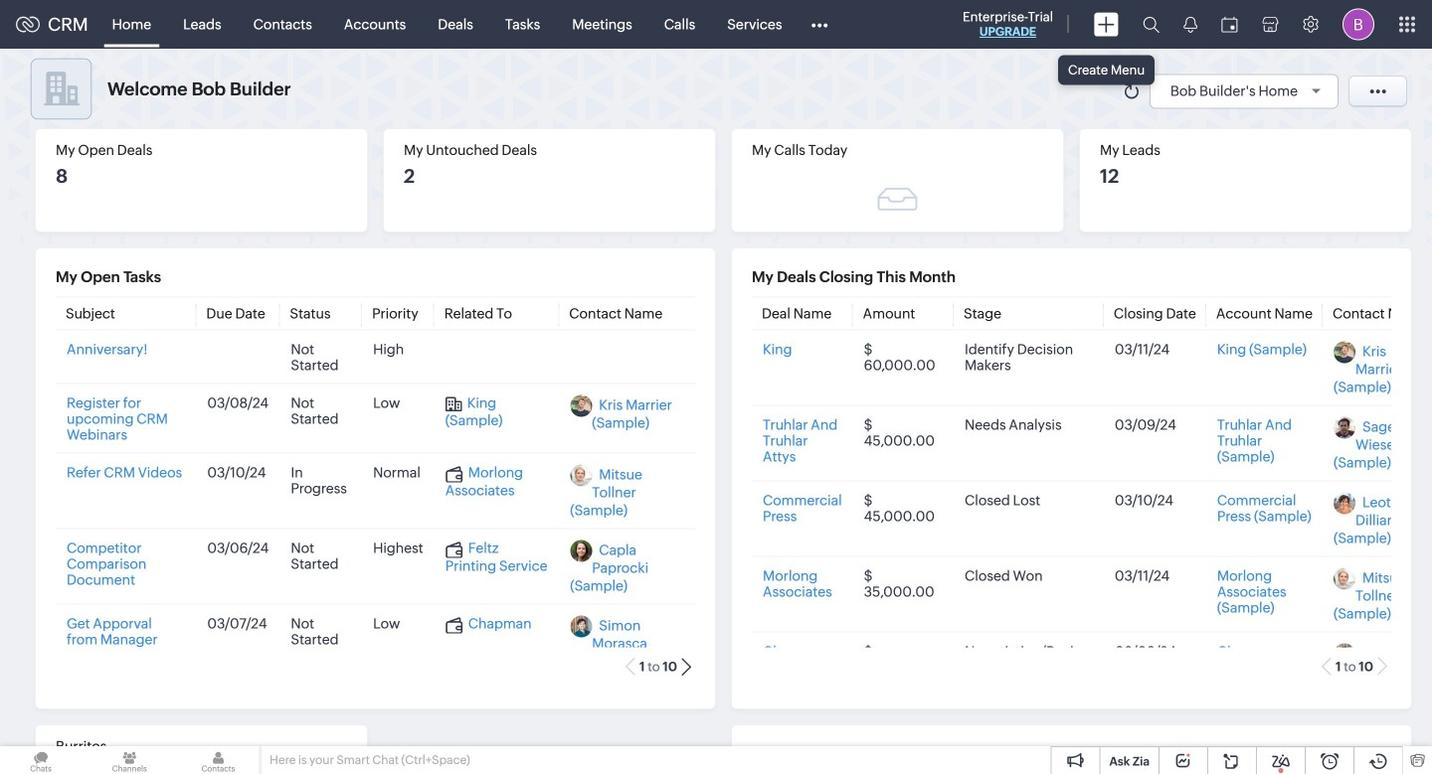 Task type: locate. For each thing, give the bounding box(es) containing it.
logo image
[[16, 16, 40, 32]]

create menu element
[[1082, 0, 1131, 48]]

signals image
[[1184, 16, 1198, 33]]

Other Modules field
[[798, 8, 841, 40]]

channels image
[[89, 747, 170, 775]]

contacts image
[[177, 747, 259, 775]]

chats image
[[0, 747, 82, 775]]

signals element
[[1172, 0, 1210, 49]]



Task type: describe. For each thing, give the bounding box(es) containing it.
search element
[[1131, 0, 1172, 49]]

calendar image
[[1221, 16, 1238, 32]]

create menu image
[[1094, 12, 1119, 36]]

profile element
[[1331, 0, 1387, 48]]

search image
[[1143, 16, 1160, 33]]

profile image
[[1343, 8, 1375, 40]]



Task type: vqa. For each thing, say whether or not it's contained in the screenshot.
image
no



